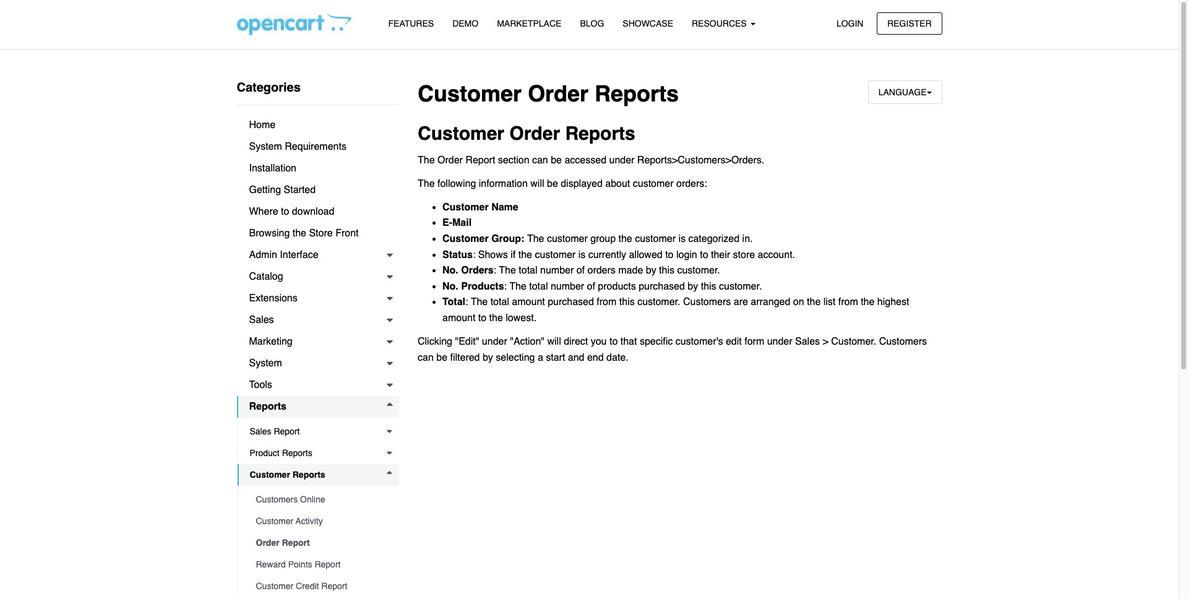 Task type: describe. For each thing, give the bounding box(es) containing it.
highest
[[878, 297, 910, 308]]

sales link
[[237, 310, 399, 331]]

admin interface link
[[237, 245, 399, 266]]

download
[[292, 206, 335, 217]]

where
[[249, 206, 278, 217]]

1 horizontal spatial amount
[[512, 297, 545, 308]]

order report link
[[244, 533, 399, 554]]

login
[[837, 18, 864, 28]]

marketplace link
[[488, 13, 571, 35]]

customers online link
[[244, 489, 399, 511]]

the following information will be displayed about customer orders:
[[418, 178, 708, 189]]

to inside clicking "edit" under "action" will direct you to that specific customer's edit form under sales > customer. customers can be filtered by selecting a start and end date.
[[610, 336, 618, 347]]

total inside : the total amount purchased from this customer. customers are arranged on the list from the highest amount to the lowest.
[[491, 297, 510, 308]]

login link
[[827, 12, 875, 35]]

demo link
[[443, 13, 488, 35]]

selecting
[[496, 352, 535, 363]]

installation link
[[237, 158, 399, 180]]

customer credit report
[[256, 581, 348, 591]]

status
[[443, 249, 473, 260]]

2 no. from the top
[[443, 281, 459, 292]]

customers inside clicking "edit" under "action" will direct you to that specific customer's edit form under sales > customer. customers can be filtered by selecting a start and end date.
[[880, 336, 928, 347]]

the order report section can be accessed under reports>customers>orders.
[[418, 155, 765, 166]]

customer name e-mail customer group: the customer group the customer is categorized in. status : shows if the customer is currently allowed to login to their store account. no. orders : the total number of orders made by this customer. no. products : the total number of products purchased by this customer.
[[443, 202, 796, 292]]

information
[[479, 178, 528, 189]]

reports link
[[237, 396, 399, 418]]

1 no. from the top
[[443, 265, 459, 276]]

register link
[[877, 12, 943, 35]]

report up product reports
[[274, 427, 300, 437]]

orders
[[461, 265, 494, 276]]

form
[[745, 336, 765, 347]]

customer credit report link
[[244, 576, 399, 598]]

currently
[[589, 249, 627, 260]]

you
[[591, 336, 607, 347]]

product
[[250, 448, 280, 458]]

arranged
[[751, 297, 791, 308]]

1 vertical spatial amount
[[443, 313, 476, 324]]

tools
[[249, 380, 272, 391]]

in.
[[743, 233, 753, 245]]

e-
[[443, 218, 453, 229]]

sales inside clicking "edit" under "action" will direct you to that specific customer's edit form under sales > customer. customers can be filtered by selecting a start and end date.
[[796, 336, 820, 347]]

date.
[[607, 352, 629, 363]]

: inside : the total amount purchased from this customer. customers are arranged on the list from the highest amount to the lowest.
[[466, 297, 468, 308]]

: the total amount purchased from this customer. customers are arranged on the list from the highest amount to the lowest.
[[443, 297, 910, 324]]

1 vertical spatial by
[[688, 281, 699, 292]]

customer.
[[832, 336, 877, 347]]

0 vertical spatial number
[[541, 265, 574, 276]]

on
[[794, 297, 805, 308]]

1 vertical spatial number
[[551, 281, 585, 292]]

system for system requirements
[[249, 141, 282, 152]]

products
[[461, 281, 504, 292]]

0 vertical spatial customer.
[[678, 265, 721, 276]]

1 horizontal spatial is
[[679, 233, 686, 245]]

clicking "edit" under "action" will direct you to that specific customer's edit form under sales > customer. customers can be filtered by selecting a start and end date.
[[418, 336, 928, 363]]

are
[[734, 297, 749, 308]]

2 from from the left
[[839, 297, 859, 308]]

group:
[[492, 233, 525, 245]]

customer up allowed on the top of page
[[635, 233, 676, 245]]

orders
[[588, 265, 616, 276]]

report for order
[[466, 155, 496, 166]]

can inside clicking "edit" under "action" will direct you to that specific customer's edit form under sales > customer. customers can be filtered by selecting a start and end date.
[[418, 352, 434, 363]]

customer activity link
[[244, 511, 399, 533]]

to inside : the total amount purchased from this customer. customers are arranged on the list from the highest amount to the lowest.
[[479, 313, 487, 324]]

to left their
[[700, 249, 709, 260]]

reward
[[256, 560, 286, 570]]

customer reports
[[250, 470, 325, 480]]

"action"
[[510, 336, 545, 347]]

0 vertical spatial this
[[660, 265, 675, 276]]

edit
[[726, 336, 742, 347]]

that
[[621, 336, 637, 347]]

1 horizontal spatial by
[[646, 265, 657, 276]]

shows
[[479, 249, 508, 260]]

the right if
[[519, 249, 532, 260]]

reports>customers>orders.
[[638, 155, 765, 166]]

0 vertical spatial can
[[532, 155, 548, 166]]

section
[[498, 155, 530, 166]]

front
[[336, 228, 359, 239]]

specific
[[640, 336, 673, 347]]

customers inside : the total amount purchased from this customer. customers are arranged on the list from the highest amount to the lowest.
[[684, 297, 731, 308]]

system for system
[[249, 358, 282, 369]]

requirements
[[285, 141, 347, 152]]

customer right "about"
[[633, 178, 674, 189]]

showcase link
[[614, 13, 683, 35]]

order report
[[256, 538, 310, 548]]

interface
[[280, 250, 319, 261]]

about
[[606, 178, 631, 189]]

lowest.
[[506, 313, 537, 324]]

0 horizontal spatial of
[[577, 265, 585, 276]]

customer. inside : the total amount purchased from this customer. customers are arranged on the list from the highest amount to the lowest.
[[638, 297, 681, 308]]

where to download
[[249, 206, 335, 217]]

customer left group
[[547, 233, 588, 245]]

admin
[[249, 250, 277, 261]]

showcase
[[623, 19, 674, 28]]

order inside the order report link
[[256, 538, 280, 548]]

extensions
[[249, 293, 298, 304]]

categories
[[237, 80, 301, 95]]

getting started link
[[237, 180, 399, 201]]

products
[[598, 281, 636, 292]]

0 vertical spatial be
[[551, 155, 562, 166]]

getting started
[[249, 185, 316, 196]]

tools link
[[237, 375, 399, 396]]

displayed
[[561, 178, 603, 189]]

2 horizontal spatial under
[[768, 336, 793, 347]]

started
[[284, 185, 316, 196]]

features link
[[379, 13, 443, 35]]



Task type: locate. For each thing, give the bounding box(es) containing it.
direct
[[564, 336, 588, 347]]

0 horizontal spatial customers
[[256, 495, 298, 505]]

1 vertical spatial this
[[701, 281, 717, 292]]

name
[[492, 202, 519, 213]]

0 vertical spatial customers
[[684, 297, 731, 308]]

customer. down login
[[678, 265, 721, 276]]

1 horizontal spatial can
[[532, 155, 548, 166]]

by up : the total amount purchased from this customer. customers are arranged on the list from the highest amount to the lowest.
[[688, 281, 699, 292]]

list
[[824, 297, 836, 308]]

system
[[249, 141, 282, 152], [249, 358, 282, 369]]

customers online
[[256, 495, 325, 505]]

language button
[[869, 80, 943, 104]]

the left highest
[[861, 297, 875, 308]]

customer's
[[676, 336, 724, 347]]

marketplace
[[497, 19, 562, 28]]

0 horizontal spatial under
[[482, 336, 508, 347]]

1 vertical spatial customer order reports
[[418, 123, 636, 144]]

getting
[[249, 185, 281, 196]]

2 vertical spatial customer.
[[638, 297, 681, 308]]

to right the you
[[610, 336, 618, 347]]

start
[[546, 352, 566, 363]]

of down 'orders'
[[587, 281, 596, 292]]

by inside clicking "edit" under "action" will direct you to that specific customer's edit form under sales > customer. customers can be filtered by selecting a start and end date.
[[483, 352, 493, 363]]

extensions link
[[237, 288, 399, 310]]

0 horizontal spatial this
[[620, 297, 635, 308]]

be inside clicking "edit" under "action" will direct you to that specific customer's edit form under sales > customer. customers can be filtered by selecting a start and end date.
[[437, 352, 448, 363]]

from right the "list"
[[839, 297, 859, 308]]

made
[[619, 265, 644, 276]]

account.
[[758, 249, 796, 260]]

orders:
[[677, 178, 708, 189]]

purchased up : the total amount purchased from this customer. customers are arranged on the list from the highest amount to the lowest.
[[639, 281, 685, 292]]

online
[[300, 495, 325, 505]]

2 customer order reports from the top
[[418, 123, 636, 144]]

by
[[646, 265, 657, 276], [688, 281, 699, 292], [483, 352, 493, 363]]

2 vertical spatial by
[[483, 352, 493, 363]]

2 vertical spatial total
[[491, 297, 510, 308]]

0 vertical spatial will
[[531, 178, 545, 189]]

>
[[823, 336, 829, 347]]

system up tools
[[249, 358, 282, 369]]

report for points
[[315, 560, 341, 570]]

1 vertical spatial total
[[530, 281, 548, 292]]

blog
[[580, 19, 605, 28]]

under up "about"
[[610, 155, 635, 166]]

features
[[389, 19, 434, 28]]

the left 'store'
[[293, 228, 307, 239]]

total
[[443, 297, 466, 308]]

1 horizontal spatial this
[[660, 265, 675, 276]]

opencart - open source shopping cart solution image
[[237, 13, 351, 35]]

this inside : the total amount purchased from this customer. customers are arranged on the list from the highest amount to the lowest.
[[620, 297, 635, 308]]

0 horizontal spatial purchased
[[548, 297, 594, 308]]

purchased inside : the total amount purchased from this customer. customers are arranged on the list from the highest amount to the lowest.
[[548, 297, 594, 308]]

customer activity
[[256, 516, 323, 526]]

0 vertical spatial no.
[[443, 265, 459, 276]]

points
[[288, 560, 312, 570]]

this down allowed on the top of page
[[660, 265, 675, 276]]

customer reports link
[[237, 464, 399, 486]]

and
[[568, 352, 585, 363]]

if
[[511, 249, 516, 260]]

customer.
[[678, 265, 721, 276], [720, 281, 762, 292], [638, 297, 681, 308]]

1 vertical spatial can
[[418, 352, 434, 363]]

0 vertical spatial purchased
[[639, 281, 685, 292]]

0 horizontal spatial is
[[579, 249, 586, 260]]

will inside clicking "edit" under "action" will direct you to that specific customer's edit form under sales > customer. customers can be filtered by selecting a start and end date.
[[548, 336, 561, 347]]

report down the order report link
[[315, 560, 341, 570]]

1 vertical spatial will
[[548, 336, 561, 347]]

customer right if
[[535, 249, 576, 260]]

installation
[[249, 163, 297, 174]]

customers down highest
[[880, 336, 928, 347]]

purchased inside customer name e-mail customer group: the customer group the customer is categorized in. status : shows if the customer is currently allowed to login to their store account. no. orders : the total number of orders made by this customer. no. products : the total number of products purchased by this customer.
[[639, 281, 685, 292]]

language
[[879, 87, 927, 97]]

sales report link
[[237, 421, 399, 443]]

register
[[888, 18, 932, 28]]

0 horizontal spatial can
[[418, 352, 434, 363]]

2 vertical spatial this
[[620, 297, 635, 308]]

the
[[293, 228, 307, 239], [619, 233, 633, 245], [519, 249, 532, 260], [807, 297, 821, 308], [861, 297, 875, 308], [490, 313, 503, 324]]

system requirements link
[[237, 136, 399, 158]]

customers up 'customer activity' at left
[[256, 495, 298, 505]]

reward points report link
[[244, 554, 399, 576]]

accessed
[[565, 155, 607, 166]]

to right where
[[281, 206, 289, 217]]

to left login
[[666, 249, 674, 260]]

customer. up specific
[[638, 297, 681, 308]]

is up login
[[679, 233, 686, 245]]

1 customer order reports from the top
[[418, 81, 679, 107]]

resources link
[[683, 13, 765, 35]]

1 vertical spatial purchased
[[548, 297, 594, 308]]

1 vertical spatial customer.
[[720, 281, 762, 292]]

end
[[588, 352, 604, 363]]

activity
[[296, 516, 323, 526]]

marketing
[[249, 336, 293, 347]]

be left displayed
[[547, 178, 558, 189]]

sales for sales report
[[250, 427, 272, 437]]

the right on
[[807, 297, 821, 308]]

credit
[[296, 581, 319, 591]]

0 vertical spatial is
[[679, 233, 686, 245]]

this down their
[[701, 281, 717, 292]]

1 vertical spatial is
[[579, 249, 586, 260]]

resources
[[692, 19, 750, 28]]

this down products at the top right of page
[[620, 297, 635, 308]]

0 vertical spatial of
[[577, 265, 585, 276]]

customers left are
[[684, 297, 731, 308]]

0 horizontal spatial amount
[[443, 313, 476, 324]]

is left currently
[[579, 249, 586, 260]]

from down products at the top right of page
[[597, 297, 617, 308]]

system down the home
[[249, 141, 282, 152]]

report down reward points report "link"
[[322, 581, 348, 591]]

1 from from the left
[[597, 297, 617, 308]]

catalog
[[249, 271, 283, 282]]

demo
[[453, 19, 479, 28]]

0 horizontal spatial will
[[531, 178, 545, 189]]

1 horizontal spatial under
[[610, 155, 635, 166]]

2 horizontal spatial by
[[688, 281, 699, 292]]

total up the lowest.
[[530, 281, 548, 292]]

login
[[677, 249, 698, 260]]

number left products at the top right of page
[[551, 281, 585, 292]]

1 horizontal spatial customers
[[684, 297, 731, 308]]

the inside : the total amount purchased from this customer. customers are arranged on the list from the highest amount to the lowest.
[[471, 297, 488, 308]]

1 horizontal spatial from
[[839, 297, 859, 308]]

is
[[679, 233, 686, 245], [579, 249, 586, 260]]

customer
[[418, 81, 522, 107], [418, 123, 505, 144], [443, 202, 489, 213], [443, 233, 489, 245], [250, 470, 290, 480], [256, 516, 294, 526], [256, 581, 294, 591]]

customer order reports
[[418, 81, 679, 107], [418, 123, 636, 144]]

1 vertical spatial no.
[[443, 281, 459, 292]]

a
[[538, 352, 544, 363]]

sales up product
[[250, 427, 272, 437]]

system link
[[237, 353, 399, 375]]

the right group
[[619, 233, 633, 245]]

0 horizontal spatial from
[[597, 297, 617, 308]]

sales left > at the right bottom of page
[[796, 336, 820, 347]]

under right form
[[768, 336, 793, 347]]

1 vertical spatial system
[[249, 358, 282, 369]]

by right the filtered
[[483, 352, 493, 363]]

of left 'orders'
[[577, 265, 585, 276]]

allowed
[[629, 249, 663, 260]]

1 vertical spatial of
[[587, 281, 596, 292]]

the inside "link"
[[293, 228, 307, 239]]

will up start
[[548, 336, 561, 347]]

0 horizontal spatial by
[[483, 352, 493, 363]]

sales up marketing
[[249, 315, 274, 326]]

will right 'information'
[[531, 178, 545, 189]]

reward points report
[[256, 560, 341, 570]]

this
[[660, 265, 675, 276], [701, 281, 717, 292], [620, 297, 635, 308]]

amount up the lowest.
[[512, 297, 545, 308]]

2 vertical spatial be
[[437, 352, 448, 363]]

0 vertical spatial amount
[[512, 297, 545, 308]]

1 vertical spatial sales
[[796, 336, 820, 347]]

2 vertical spatial sales
[[250, 427, 272, 437]]

under
[[610, 155, 635, 166], [482, 336, 508, 347], [768, 336, 793, 347]]

2 system from the top
[[249, 358, 282, 369]]

2 horizontal spatial customers
[[880, 336, 928, 347]]

no. up total
[[443, 281, 459, 292]]

:
[[473, 249, 476, 260], [494, 265, 497, 276], [504, 281, 507, 292], [466, 297, 468, 308]]

report
[[466, 155, 496, 166], [274, 427, 300, 437], [282, 538, 310, 548], [315, 560, 341, 570], [322, 581, 348, 591]]

can right section
[[532, 155, 548, 166]]

report up 'information'
[[466, 155, 496, 166]]

following
[[438, 178, 476, 189]]

to
[[281, 206, 289, 217], [666, 249, 674, 260], [700, 249, 709, 260], [479, 313, 487, 324], [610, 336, 618, 347]]

mail
[[453, 218, 472, 229]]

to up ""edit""
[[479, 313, 487, 324]]

2 horizontal spatial this
[[701, 281, 717, 292]]

1 vertical spatial be
[[547, 178, 558, 189]]

1 horizontal spatial of
[[587, 281, 596, 292]]

can down clicking
[[418, 352, 434, 363]]

"edit"
[[455, 336, 480, 347]]

report up the reward points report
[[282, 538, 310, 548]]

product reports
[[250, 448, 312, 458]]

under up selecting
[[482, 336, 508, 347]]

sales report
[[250, 427, 300, 437]]

1 horizontal spatial purchased
[[639, 281, 685, 292]]

report inside "link"
[[315, 560, 341, 570]]

purchased
[[639, 281, 685, 292], [548, 297, 594, 308]]

0 vertical spatial system
[[249, 141, 282, 152]]

by down allowed on the top of page
[[646, 265, 657, 276]]

0 vertical spatial sales
[[249, 315, 274, 326]]

1 horizontal spatial will
[[548, 336, 561, 347]]

clicking
[[418, 336, 453, 347]]

1 system from the top
[[249, 141, 282, 152]]

customer. up are
[[720, 281, 762, 292]]

be up the following information will be displayed about customer orders:
[[551, 155, 562, 166]]

total down products
[[491, 297, 510, 308]]

amount
[[512, 297, 545, 308], [443, 313, 476, 324]]

number left 'orders'
[[541, 265, 574, 276]]

order
[[528, 81, 589, 107], [510, 123, 560, 144], [438, 155, 463, 166], [256, 538, 280, 548]]

purchased up direct
[[548, 297, 594, 308]]

report for credit
[[322, 581, 348, 591]]

1 vertical spatial customers
[[880, 336, 928, 347]]

0 vertical spatial total
[[519, 265, 538, 276]]

no. down status
[[443, 265, 459, 276]]

2 vertical spatial customers
[[256, 495, 298, 505]]

amount down total
[[443, 313, 476, 324]]

total down group:
[[519, 265, 538, 276]]

sales for sales
[[249, 315, 274, 326]]

0 vertical spatial by
[[646, 265, 657, 276]]

number
[[541, 265, 574, 276], [551, 281, 585, 292]]

0 vertical spatial customer order reports
[[418, 81, 679, 107]]

no.
[[443, 265, 459, 276], [443, 281, 459, 292]]

be down clicking
[[437, 352, 448, 363]]

the left the lowest.
[[490, 313, 503, 324]]



Task type: vqa. For each thing, say whether or not it's contained in the screenshot.


